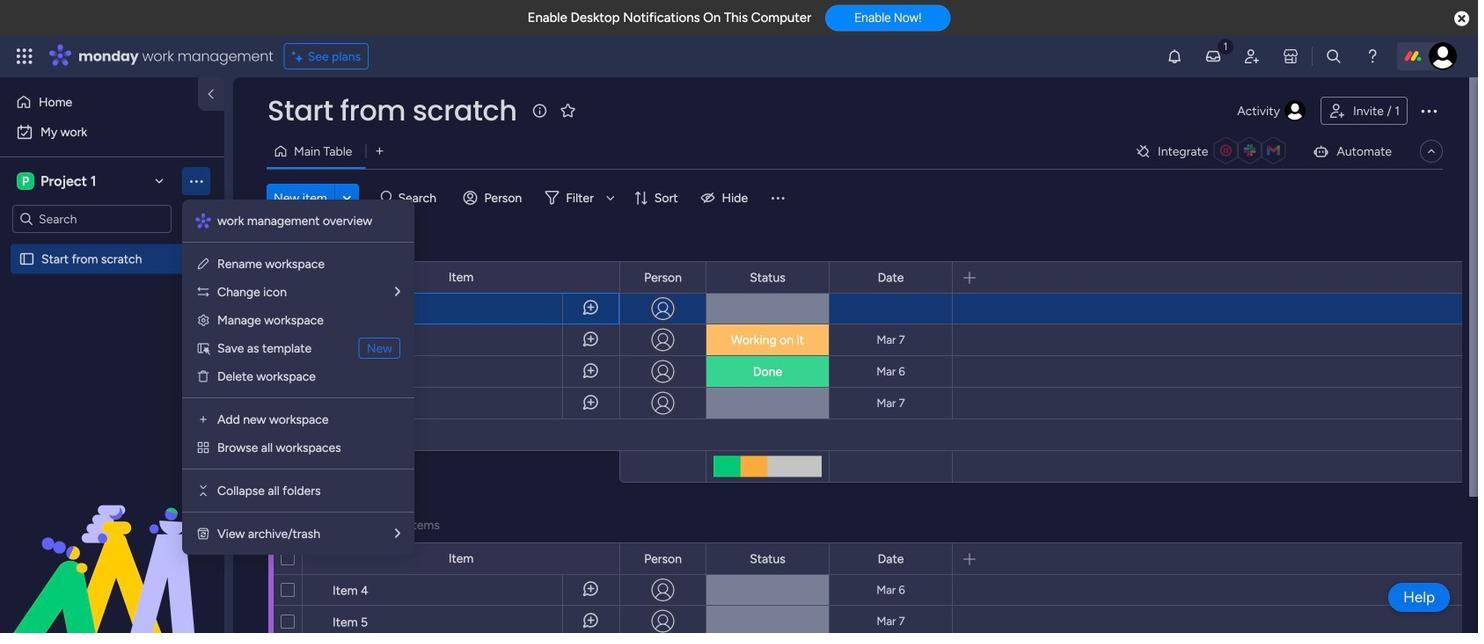 Task type: describe. For each thing, give the bounding box(es) containing it.
select product image
[[16, 48, 33, 65]]

0 vertical spatial option
[[11, 88, 187, 116]]

1 vertical spatial option
[[11, 118, 214, 146]]

v2 search image
[[381, 188, 394, 208]]

show board description image
[[529, 102, 550, 120]]

dapulse close image
[[1455, 10, 1470, 28]]

add to favorites image
[[559, 102, 577, 119]]

workspace selection element
[[17, 171, 99, 192]]

change icon image
[[196, 285, 210, 299]]

Search field
[[394, 186, 447, 210]]

john smith image
[[1429, 42, 1457, 70]]

2 vertical spatial option
[[0, 243, 224, 247]]

help image
[[1364, 48, 1382, 65]]

browse all workspaces image
[[196, 441, 210, 455]]

lottie animation element
[[0, 456, 224, 634]]

options image
[[1419, 100, 1440, 121]]

collapse board header image
[[1425, 144, 1439, 158]]

Search in workspace field
[[37, 209, 147, 229]]



Task type: vqa. For each thing, say whether or not it's contained in the screenshot.
Collapse all folders image
yes



Task type: locate. For each thing, give the bounding box(es) containing it.
invite members image
[[1244, 48, 1261, 65]]

view archive/trash image
[[196, 527, 210, 541]]

manage workspace image
[[196, 313, 210, 327]]

search everything image
[[1325, 48, 1343, 65]]

collapse all folders image
[[196, 484, 210, 498]]

add new workspace image
[[196, 413, 210, 427]]

board activity image
[[1285, 100, 1306, 121]]

delete workspace image
[[196, 370, 210, 384]]

menu
[[182, 200, 415, 555]]

notifications image
[[1166, 48, 1184, 65]]

service icon image
[[196, 341, 210, 356]]

angle down image
[[343, 191, 351, 205]]

None field
[[263, 92, 521, 129], [298, 232, 395, 255], [640, 268, 686, 287], [746, 268, 790, 287], [874, 268, 909, 287], [298, 514, 395, 537], [640, 550, 686, 569], [746, 550, 790, 569], [874, 550, 909, 569], [263, 92, 521, 129], [298, 232, 395, 255], [640, 268, 686, 287], [746, 268, 790, 287], [874, 268, 909, 287], [298, 514, 395, 537], [640, 550, 686, 569], [746, 550, 790, 569], [874, 550, 909, 569]]

rename workspace image
[[196, 257, 210, 271]]

menu image
[[769, 189, 787, 207]]

lottie animation image
[[0, 456, 224, 634]]

update feed image
[[1205, 48, 1222, 65]]

option up workspace selection element
[[11, 118, 214, 146]]

public board image
[[18, 251, 35, 268]]

1 image
[[1218, 36, 1234, 56]]

option
[[11, 88, 187, 116], [11, 118, 214, 146], [0, 243, 224, 247]]

arrow down image
[[600, 187, 621, 209]]

add view image
[[376, 145, 383, 158]]

workspace image
[[17, 172, 34, 191]]

monday marketplace image
[[1282, 48, 1300, 65]]

option down search in workspace field
[[0, 243, 224, 247]]

workspace options image
[[187, 172, 205, 190]]

list box
[[0, 241, 224, 512]]

option down select product image
[[11, 88, 187, 116]]

see plans image
[[292, 46, 308, 66]]



